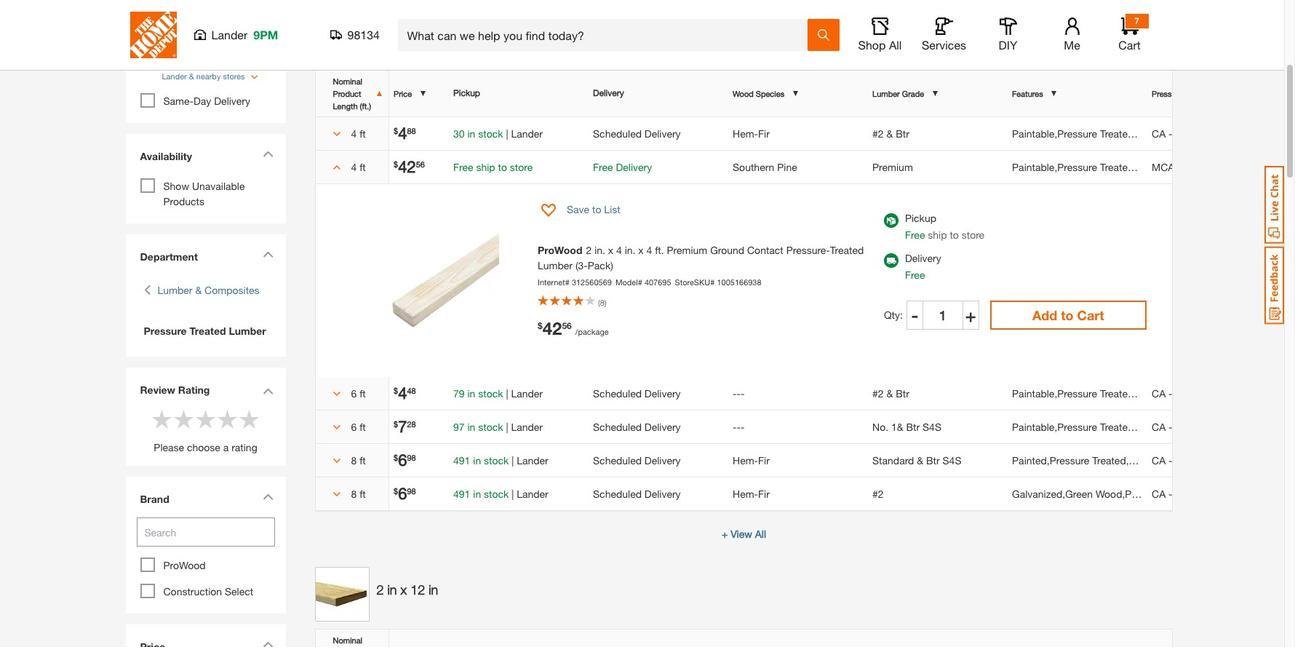Task type: vqa. For each thing, say whether or not it's contained in the screenshot.


Task type: describe. For each thing, give the bounding box(es) containing it.
$ 7 28
[[394, 417, 416, 436]]

8 ft button for standard & btr s4s
[[326, 452, 379, 468]]

btr for 97 in stock | lander
[[907, 420, 920, 433]]

| for 4 ft button associated with 4
[[506, 127, 508, 139]]

#2 & btr for ---
[[873, 387, 910, 399]]

store
[[215, 46, 240, 59]]

no. 1& btr s4s
[[873, 420, 942, 433]]

8 ft button for #2
[[326, 486, 379, 501]]

copper for 7 6 ft button
[[1176, 420, 1210, 433]]

wood species
[[733, 88, 785, 98]]

galvanized,green wood,pressure treated
[[1013, 487, 1202, 500]]

wood,pressure
[[1096, 487, 1165, 500]]

save to list button
[[538, 198, 621, 220]]

0 horizontal spatial treated
[[190, 325, 226, 337]]

5 scheduled from the top
[[593, 487, 642, 500]]

caret image for standard
[[333, 457, 340, 464]]

$ for fourth caret icon
[[394, 486, 398, 495]]

4 left 'ft.'
[[647, 243, 652, 256]]

grade
[[902, 88, 925, 98]]

micronized
[[1185, 161, 1235, 173]]

5 caret icon image from the top
[[262, 641, 273, 647]]

feedback link image
[[1265, 246, 1285, 325]]

construction
[[163, 585, 222, 598]]

chemical
[[1222, 88, 1254, 98]]

s4s for 7
[[923, 420, 942, 433]]

5 ft from the top
[[360, 454, 366, 466]]

0 vertical spatial premium
[[873, 161, 913, 173]]

491 for #2
[[454, 487, 471, 500]]

lander for fourth caret icon
[[517, 487, 549, 500]]

4 ft button for 4
[[326, 126, 379, 141]]

review rating link
[[140, 382, 235, 397]]

https://images.thdstatic.com/productimages/4f6b481e d93a 42d2 835d 739c7b26a3f5/svn/brown prowood decking 106147 64_100.jpg image
[[315, 8, 369, 62]]

construction select link
[[163, 585, 253, 598]]

nominal for nominal
[[333, 635, 371, 647]]

unavailable
[[192, 180, 245, 192]]

to inside dropdown button
[[593, 203, 602, 215]]

56 for $ 42 56 /package
[[562, 320, 572, 331]]

79
[[454, 387, 465, 399]]

491 in stock | lander for standard & btr s4s
[[454, 454, 549, 466]]

& for 491 in stock | lander
[[917, 454, 924, 466]]

30 in stock | lander
[[454, 127, 543, 139]]

6 ft for 4
[[351, 387, 366, 399]]

1 in. from the left
[[595, 243, 606, 256]]

available shipping image
[[884, 253, 899, 268]]

ground
[[711, 243, 745, 256]]

in stock at store today
[[163, 46, 270, 59]]

2 horizontal spatial treated
[[1168, 487, 1202, 500]]

choose
[[187, 441, 220, 453]]

azole for standard & btr s4s's 8 ft button
[[1213, 454, 1238, 466]]

same-day delivery
[[163, 95, 250, 107]]

paintable,pressure for $ 42 56
[[1013, 161, 1098, 173]]

composites
[[205, 284, 260, 296]]

--- for 4
[[733, 387, 745, 399]]

https://images.thdstatic.com/productimages/fccde537 6002 42c7 8741 ad9e94117c51/svn/no color lumber 21216mgy2hd 64_100.jpg image
[[315, 567, 369, 621]]

stores
[[223, 71, 245, 80]]

2 in. from the left
[[625, 243, 636, 256]]

2 ft from the top
[[360, 161, 366, 173]]

copper for standard & btr s4s's 8 ft button
[[1176, 454, 1210, 466]]

4 ca from the top
[[1152, 454, 1166, 466]]

30
[[454, 127, 465, 139]]

$ 6 98 for #2
[[394, 484, 416, 503]]

6 ft button for 7
[[326, 419, 379, 434]]

2 in x 12 in
[[377, 582, 438, 597]]

97
[[454, 420, 465, 433]]

4 ft for 4
[[351, 127, 366, 139]]

$ for #2 caret icon
[[394, 126, 398, 135]]

6 ft button for 4
[[326, 385, 379, 401]]

azole for 8 ft button corresponding to #2
[[1213, 487, 1238, 500]]

3 star symbol image from the left
[[217, 408, 238, 430]]

8 ft for standard & btr s4s
[[351, 454, 366, 466]]

premium inside 2 in. x 4 in. x 4 ft. premium ground contact pressure-treated lumber (3-pack)
[[667, 243, 708, 256]]

mca - micronized copper azole
[[1152, 161, 1296, 173]]

pressure-
[[787, 243, 830, 256]]

diy
[[999, 38, 1018, 52]]

rating
[[178, 384, 210, 396]]

rating
[[232, 441, 257, 453]]

491 in stock | lander for #2
[[454, 487, 549, 500]]

day
[[194, 95, 211, 107]]

lumber left grade at the top
[[873, 88, 900, 98]]

3 fir from the top
[[759, 487, 770, 500]]

(
[[598, 298, 600, 307]]

at
[[204, 46, 213, 59]]

$ for caret icon for no.
[[394, 419, 398, 428]]

2 in. x 4 in. x 4 ft. premium ground contact pressure-treated lumber (3-pack)
[[538, 243, 867, 271]]

caret image for no.
[[333, 424, 340, 431]]

$ 42 56
[[394, 157, 425, 176]]

nearby
[[196, 71, 221, 80]]

treated,stainable for $ 7 28
[[1100, 420, 1180, 433]]

to inside button
[[1061, 307, 1074, 323]]

98 for standard & btr s4s
[[407, 452, 416, 462]]

( 8 )
[[598, 298, 607, 307]]

42 for $ 42 56
[[398, 157, 416, 176]]

show
[[163, 180, 189, 192]]

btr for 79 in stock | lander
[[896, 387, 910, 399]]

lumber & composites link
[[158, 282, 260, 298]]

scheduled delivery for 6 ft button corresponding to 4
[[593, 387, 681, 399]]

2 for 2 in. x 4 in. x 4 ft. premium ground contact pressure-treated lumber (3-pack)
[[586, 243, 592, 256]]

ca - copper azole for 8 ft button corresponding to #2
[[1152, 487, 1238, 500]]

88
[[407, 126, 416, 135]]

+ button
[[963, 300, 980, 329]]

8 for standard & btr s4s
[[351, 454, 357, 466]]

diy button
[[985, 17, 1032, 52]]

no.
[[873, 420, 889, 433]]

0 horizontal spatial store
[[510, 161, 533, 173]]

| for 8 ft button corresponding to #2
[[512, 487, 514, 500]]

department link
[[133, 242, 278, 272]]

79 in stock | lander
[[454, 387, 543, 399]]

1 star symbol image from the left
[[151, 408, 173, 430]]

standard
[[873, 454, 915, 466]]

ca - copper azole for 6 ft button corresponding to 4
[[1152, 387, 1238, 399]]

southern
[[733, 161, 775, 173]]

6 ft for 7
[[351, 420, 366, 433]]

1 vertical spatial prowood
[[163, 559, 206, 571]]

free inside delivery free
[[905, 268, 925, 281]]

show unavailable products
[[163, 180, 245, 207]]

internet#
[[538, 277, 570, 286]]

back caret image
[[144, 282, 150, 298]]

get
[[140, 16, 157, 29]]

treated,stainable for $ 4 88
[[1100, 127, 1180, 139]]

6 ft from the top
[[360, 487, 366, 500]]

+ view all
[[722, 527, 766, 540]]

2 scheduled from the top
[[593, 387, 642, 399]]

(ft.)
[[360, 101, 371, 110]]

me button
[[1049, 17, 1096, 52]]

4 up $ 42 56 at left top
[[398, 123, 407, 142]]

caret image for 4
[[333, 390, 340, 397]]

| for 6 ft button corresponding to 4
[[506, 387, 508, 399]]

3 ft from the top
[[360, 387, 366, 399]]

free up list
[[593, 161, 613, 173]]

ship inside pickup free ship to store
[[928, 228, 947, 241]]

please
[[154, 441, 184, 453]]

x for 2 in. x 4 in. x 4 ft. premium ground contact pressure-treated lumber (3-pack)
[[608, 243, 614, 256]]

mca
[[1152, 161, 1175, 173]]

1 scheduled from the top
[[593, 127, 642, 139]]

in
[[163, 46, 172, 59]]

7 for cart
[[1135, 15, 1140, 26]]

free delivery
[[593, 161, 652, 173]]

get it fast link
[[133, 8, 278, 41]]

12
[[411, 582, 425, 597]]

treated inside 2 in. x 4 in. x 4 ft. premium ground contact pressure-treated lumber (3-pack)
[[830, 243, 864, 256]]

0 vertical spatial ship
[[476, 161, 495, 173]]

hem- for standard
[[733, 454, 759, 466]]

prowood link
[[163, 559, 206, 571]]

select
[[225, 585, 253, 598]]

store inside pickup free ship to store
[[962, 228, 985, 241]]

$ 42 56 /package
[[538, 318, 609, 338]]

add
[[1033, 307, 1058, 323]]

$ 6 98 for standard & btr s4s
[[394, 450, 416, 469]]

98134 button
[[330, 28, 380, 42]]

delivery free
[[905, 252, 942, 281]]

same-day delivery link
[[163, 95, 250, 107]]

it
[[160, 16, 167, 29]]

scheduled delivery for 8 ft button corresponding to #2
[[593, 487, 681, 500]]

lumber right back caret icon in the top of the page
[[158, 284, 193, 296]]

x left 'ft.'
[[639, 243, 644, 256]]

today
[[242, 46, 270, 59]]

lander & nearby stores
[[162, 71, 245, 80]]

& inside lumber & composites link
[[195, 284, 202, 296]]

$ 4 88
[[394, 123, 416, 142]]

brand link
[[133, 484, 278, 518]]

4 ft for 42
[[351, 161, 366, 173]]

#2 & btr for hem-fir
[[873, 127, 910, 139]]

btr for 491 in stock | lander
[[927, 454, 940, 466]]

98 for #2
[[407, 486, 416, 495]]

treated,stainable for $ 4 48
[[1100, 387, 1180, 399]]

in stock at store today link
[[163, 46, 270, 59]]

pressure for pressure treatment chemical
[[1152, 88, 1184, 98]]

x for 2 in x 4 in
[[401, 23, 407, 38]]

pickup for pickup free ship to store
[[905, 211, 937, 224]]

internet# 312560569 model# 407695 storesku# 1005166938
[[538, 277, 762, 286]]

97 in stock | lander
[[454, 420, 543, 433]]

free  ship to store
[[454, 161, 533, 173]]

What can we help you find today? search field
[[407, 20, 807, 50]]

2 ca from the top
[[1152, 387, 1166, 399]]

azole for 6 ft button corresponding to 4
[[1213, 387, 1238, 399]]

standard & btr s4s
[[873, 454, 962, 466]]

2 in. x 4 in. x 4 ft. premium ground contact pressure-treated lumber (3-pack) image
[[354, 217, 500, 362]]

caret icon image for department
[[262, 251, 273, 258]]

product
[[333, 88, 361, 98]]



Task type: locate. For each thing, give the bounding box(es) containing it.
2 vertical spatial hem-fir
[[733, 487, 770, 500]]

nominal inside the nominal product length (ft.)
[[333, 76, 363, 86]]

storesku#
[[675, 277, 715, 286]]

free up - button
[[905, 268, 925, 281]]

0 horizontal spatial 42
[[398, 157, 416, 176]]

$ inside $ 42 56 /package
[[538, 320, 543, 331]]

+ inside button
[[966, 305, 976, 325]]

live chat image
[[1265, 166, 1285, 244]]

azole
[[1213, 127, 1238, 139], [1275, 161, 1296, 173], [1213, 387, 1238, 399], [1213, 420, 1238, 433], [1213, 454, 1238, 466], [1213, 487, 1238, 500]]

4 ft left $ 42 56 at left top
[[351, 161, 366, 173]]

ft.
[[655, 243, 664, 256]]

0 vertical spatial pickup
[[454, 87, 480, 98]]

2 8 ft button from the top
[[326, 486, 379, 501]]

get it fast
[[140, 16, 191, 29]]

98134
[[348, 28, 380, 41]]

1 vertical spatial $ 6 98
[[394, 484, 416, 503]]

in. left 'ft.'
[[625, 243, 636, 256]]

caret icon image inside availability 'link'
[[262, 151, 273, 157]]

caret image left $ 4 48
[[333, 390, 340, 397]]

nominal up product
[[333, 76, 363, 86]]

$ for caret image in the 6 ft button
[[394, 385, 398, 395]]

lander for caret icon for no.
[[511, 420, 543, 433]]

1 ca from the top
[[1152, 127, 1166, 139]]

0 horizontal spatial prowood
[[163, 559, 206, 571]]

1 vertical spatial #2
[[873, 387, 884, 399]]

4 ft down (ft.) on the left of the page
[[351, 127, 366, 139]]

& down 'lumber grade'
[[887, 127, 893, 139]]

prowood up the (3-
[[538, 243, 583, 256]]

0 horizontal spatial 7
[[398, 417, 407, 436]]

paintable,pressure treated,stainable for $ 42 56
[[1013, 161, 1180, 173]]

s4s right 1&
[[923, 420, 942, 433]]

#2 down 'lumber grade'
[[873, 127, 884, 139]]

pressure left 'treatment'
[[1152, 88, 1184, 98]]

1 8 ft from the top
[[351, 454, 366, 466]]

pressure treatment chemical
[[1152, 88, 1254, 98]]

2 star symbol image from the left
[[173, 408, 195, 430]]

1 caret image from the top
[[333, 164, 340, 171]]

hem-fir for #2
[[733, 127, 770, 139]]

brand
[[140, 493, 169, 505]]

4 down length
[[351, 127, 357, 139]]

|
[[506, 127, 508, 139], [506, 387, 508, 399], [506, 420, 508, 433], [512, 454, 514, 466], [512, 487, 514, 500]]

4 scheduled from the top
[[593, 454, 642, 466]]

add to cart button
[[991, 300, 1147, 329]]

#2 & btr up 1&
[[873, 387, 910, 399]]

& right standard
[[917, 454, 924, 466]]

galvanized,green
[[1013, 487, 1093, 500]]

6 ft button left $ 7 28
[[326, 419, 379, 434]]

2 ca - copper azole from the top
[[1152, 387, 1238, 399]]

0 vertical spatial all
[[889, 38, 902, 52]]

2 98 from the top
[[407, 486, 416, 495]]

1 vertical spatial 98
[[407, 486, 416, 495]]

x for 2 in x 12 in
[[401, 582, 407, 597]]

3 caret icon image from the top
[[262, 388, 273, 394]]

btr up no. 1& btr s4s
[[896, 387, 910, 399]]

lumber inside 2 in. x 4 in. x 4 ft. premium ground contact pressure-treated lumber (3-pack)
[[538, 259, 573, 271]]

0 vertical spatial #2
[[873, 127, 884, 139]]

s4s
[[923, 420, 942, 433], [943, 454, 962, 466]]

1 vertical spatial pickup
[[905, 211, 937, 224]]

0 vertical spatial $ 6 98
[[394, 450, 416, 469]]

$ inside $ 7 28
[[394, 419, 398, 428]]

caret icon image inside department link
[[262, 251, 273, 258]]

pickup free ship to store
[[905, 211, 985, 241]]

pickup right the available for pickup icon
[[905, 211, 937, 224]]

2 treated,stainable from the top
[[1100, 161, 1180, 173]]

1 nominal from the top
[[333, 76, 363, 86]]

0 horizontal spatial s4s
[[923, 420, 942, 433]]

56 for $ 42 56
[[416, 159, 425, 169]]

caret image for 42
[[333, 164, 340, 171]]

star symbol image
[[195, 408, 217, 430]]

0 vertical spatial 491 in stock | lander
[[454, 454, 549, 466]]

5 ca from the top
[[1152, 487, 1166, 500]]

lander for caret image in the 6 ft button
[[511, 387, 543, 399]]

lander for caret icon for standard
[[517, 454, 549, 466]]

&
[[189, 71, 194, 80], [887, 127, 893, 139], [195, 284, 202, 296], [887, 387, 893, 399], [917, 454, 924, 466]]

price
[[394, 88, 412, 98]]

pressure down back caret icon in the top of the page
[[144, 325, 187, 337]]

btr right standard
[[927, 454, 940, 466]]

1 98 from the top
[[407, 452, 416, 462]]

0 vertical spatial 6 ft button
[[326, 385, 379, 401]]

caret image inside 6 ft button
[[333, 390, 340, 397]]

fir for standard
[[759, 454, 770, 466]]

caret icon image for brand
[[262, 494, 273, 500]]

fir
[[759, 127, 770, 139], [759, 454, 770, 466], [759, 487, 770, 500]]

s4s for 6
[[943, 454, 962, 466]]

lander
[[211, 28, 248, 41], [162, 71, 187, 80], [511, 127, 543, 139], [511, 387, 543, 399], [511, 420, 543, 433], [517, 454, 549, 466], [517, 487, 549, 500]]

stock for fourth caret icon
[[484, 487, 509, 500]]

stock for caret image in the 6 ft button
[[478, 387, 503, 399]]

0 vertical spatial cart
[[1119, 38, 1141, 52]]

1 vertical spatial hem-
[[733, 454, 759, 466]]

+ left view
[[722, 527, 728, 540]]

lander 9pm
[[211, 28, 278, 41]]

all
[[889, 38, 902, 52], [755, 527, 766, 540]]

7
[[1135, 15, 1140, 26], [398, 417, 407, 436]]

$ inside $ 4 88
[[394, 126, 398, 135]]

#2 & btr
[[873, 127, 910, 139], [873, 387, 910, 399]]

0 vertical spatial prowood
[[538, 243, 583, 256]]

4 up 28
[[398, 383, 407, 402]]

& left 'composites'
[[195, 284, 202, 296]]

2 491 from the top
[[454, 487, 471, 500]]

0 vertical spatial hem-
[[733, 127, 759, 139]]

#2 up no.
[[873, 387, 884, 399]]

- inside button
[[912, 305, 919, 325]]

azole for 7 6 ft button
[[1213, 420, 1238, 433]]

lumber & composites
[[158, 284, 260, 296]]

7 inside cart 7
[[1135, 15, 1140, 26]]

1 horizontal spatial store
[[962, 228, 985, 241]]

48
[[407, 385, 416, 395]]

& for 79 in stock | lander
[[887, 387, 893, 399]]

7 for 7
[[398, 417, 407, 436]]

cart inside button
[[1078, 307, 1105, 323]]

1 vertical spatial 2
[[586, 243, 592, 256]]

free inside pickup free ship to store
[[905, 228, 925, 241]]

56 inside $ 42 56 /package
[[562, 320, 572, 331]]

4 caret image from the top
[[333, 491, 340, 498]]

0 horizontal spatial +
[[722, 527, 728, 540]]

treated down lumber & composites link
[[190, 325, 226, 337]]

hem-fir for standard
[[733, 454, 770, 466]]

4 right 98134
[[411, 23, 418, 38]]

3 scheduled from the top
[[593, 420, 642, 433]]

6 ft button left $ 4 48
[[326, 385, 379, 401]]

4 star symbol image from the left
[[238, 408, 260, 430]]

+ for + view all
[[722, 527, 728, 540]]

premium up the available for pickup icon
[[873, 161, 913, 173]]

all inside 'button'
[[889, 38, 902, 52]]

2 up the (3-
[[586, 243, 592, 256]]

x right 98134
[[401, 23, 407, 38]]

4 scheduled delivery from the top
[[593, 454, 681, 466]]

4 treated,stainable from the top
[[1100, 420, 1180, 433]]

56 down $ 4 88
[[416, 159, 425, 169]]

btr down 'lumber grade'
[[896, 127, 910, 139]]

the home depot logo image
[[130, 12, 177, 58]]

premium right 'ft.'
[[667, 243, 708, 256]]

pack)
[[588, 259, 613, 271]]

0 vertical spatial 7
[[1135, 15, 1140, 26]]

1 horizontal spatial 56
[[562, 320, 572, 331]]

1 ca - copper azole from the top
[[1152, 127, 1238, 139]]

all right view
[[755, 527, 766, 540]]

paintable,pressure for $ 4 48
[[1013, 387, 1098, 399]]

+
[[966, 305, 976, 325], [722, 527, 728, 540]]

1 horizontal spatial prowood
[[538, 243, 583, 256]]

1 horizontal spatial +
[[966, 305, 976, 325]]

1 6 ft button from the top
[[326, 385, 379, 401]]

star symbol image down review rating link
[[173, 408, 195, 430]]

pickup up 30 in the top left of the page
[[454, 87, 480, 98]]

1 horizontal spatial pickup
[[905, 211, 937, 224]]

1 treated,stainable from the top
[[1100, 127, 1180, 139]]

2 right the https://images.thdstatic.com/productimages/4f6b481e d93a 42d2 835d 739c7b26a3f5/svn/brown prowood decking 106147 64_100.jpg
[[377, 23, 384, 38]]

1 vertical spatial 42
[[543, 318, 562, 338]]

2 6 ft button from the top
[[326, 419, 379, 434]]

in. up pack)
[[595, 243, 606, 256]]

1 paintable,pressure treated,stainable from the top
[[1013, 127, 1180, 139]]

delivery
[[593, 87, 624, 98], [214, 95, 250, 107], [645, 127, 681, 139], [616, 161, 652, 173], [905, 252, 942, 264], [645, 387, 681, 399], [645, 420, 681, 433], [645, 454, 681, 466], [645, 487, 681, 500]]

1 caret image from the top
[[333, 130, 340, 138]]

1 vertical spatial 8
[[351, 454, 357, 466]]

1 horizontal spatial 7
[[1135, 15, 1140, 26]]

1 vertical spatial fir
[[759, 454, 770, 466]]

pickup
[[454, 87, 480, 98], [905, 211, 937, 224]]

1 vertical spatial 6 ft button
[[326, 419, 379, 434]]

0 horizontal spatial 56
[[416, 159, 425, 169]]

1 4 ft button from the top
[[326, 126, 379, 141]]

1 4 ft from the top
[[351, 127, 366, 139]]

scheduled delivery for 7 6 ft button
[[593, 420, 681, 433]]

1 vertical spatial 8 ft
[[351, 487, 366, 500]]

1 vertical spatial nominal
[[333, 635, 371, 647]]

2 caret image from the top
[[333, 390, 340, 397]]

1 vertical spatial ship
[[928, 228, 947, 241]]

species
[[756, 88, 785, 98]]

1 horizontal spatial all
[[889, 38, 902, 52]]

#2 down standard
[[873, 487, 884, 500]]

& for 30 in stock | lander
[[887, 127, 893, 139]]

2 --- from the top
[[733, 420, 745, 433]]

pressure inside pressure treated lumber link
[[144, 325, 187, 337]]

paintable,pressure treated,stainable for $ 7 28
[[1013, 420, 1180, 433]]

3 hem- from the top
[[733, 487, 759, 500]]

0 vertical spatial 42
[[398, 157, 416, 176]]

& left the nearby
[[189, 71, 194, 80]]

0 vertical spatial 8 ft button
[[326, 452, 379, 468]]

1 horizontal spatial cart
[[1119, 38, 1141, 52]]

1 fir from the top
[[759, 127, 770, 139]]

1 horizontal spatial ship
[[928, 228, 947, 241]]

caret icon image inside brand link
[[262, 494, 273, 500]]

1 vertical spatial 491 in stock | lander
[[454, 487, 549, 500]]

---
[[733, 387, 745, 399], [733, 420, 745, 433]]

491
[[454, 454, 471, 466], [454, 487, 471, 500]]

caret image for #2
[[333, 130, 340, 138]]

42 down $ 4 88
[[398, 157, 416, 176]]

2 for 2 in x 12 in
[[377, 582, 384, 597]]

1 vertical spatial premium
[[667, 243, 708, 256]]

5 scheduled delivery from the top
[[593, 487, 681, 500]]

treated,stainable for $ 42 56
[[1100, 161, 1180, 173]]

star symbol image up 'a'
[[217, 408, 238, 430]]

| for standard & btr s4s's 8 ft button
[[512, 454, 514, 466]]

6 ft left $ 4 48
[[351, 387, 366, 399]]

1 #2 from the top
[[873, 127, 884, 139]]

5 ca - copper azole from the top
[[1152, 487, 1238, 500]]

paintable,pressure for $ 7 28
[[1013, 420, 1098, 433]]

to inside pickup free ship to store
[[950, 228, 959, 241]]

8 ft button
[[326, 452, 379, 468], [326, 486, 379, 501]]

0 vertical spatial 2
[[377, 23, 384, 38]]

1 hem-fir from the top
[[733, 127, 770, 139]]

0 horizontal spatial in.
[[595, 243, 606, 256]]

1 horizontal spatial treated
[[830, 243, 864, 256]]

caret icon image
[[262, 151, 273, 157], [262, 251, 273, 258], [262, 388, 273, 394], [262, 494, 273, 500], [262, 641, 273, 647]]

2 vertical spatial treated
[[1168, 487, 1202, 500]]

1 caret icon image from the top
[[262, 151, 273, 157]]

4 left $ 42 56 at left top
[[351, 161, 357, 173]]

7 down $ 4 48
[[398, 417, 407, 436]]

1 #2 & btr from the top
[[873, 127, 910, 139]]

1 vertical spatial caret image
[[333, 390, 340, 397]]

cart right me
[[1119, 38, 1141, 52]]

1 vertical spatial store
[[962, 228, 985, 241]]

services button
[[921, 17, 968, 52]]

free up delivery free
[[905, 228, 925, 241]]

4 caret icon image from the top
[[262, 494, 273, 500]]

prowood up construction
[[163, 559, 206, 571]]

btr
[[896, 127, 910, 139], [896, 387, 910, 399], [907, 420, 920, 433], [927, 454, 940, 466]]

$ for caret image related to 42
[[394, 159, 398, 169]]

7 right me button
[[1135, 15, 1140, 26]]

8 ft for #2
[[351, 487, 366, 500]]

& up 1&
[[887, 387, 893, 399]]

1005166938
[[717, 277, 762, 286]]

availability
[[140, 150, 192, 162]]

treated,stainable
[[1100, 127, 1180, 139], [1100, 161, 1180, 173], [1100, 387, 1180, 399], [1100, 420, 1180, 433]]

3 treated,stainable from the top
[[1100, 387, 1180, 399]]

407695
[[645, 277, 672, 286]]

available for pickup image
[[884, 213, 899, 227]]

btr right 1&
[[907, 420, 920, 433]]

x
[[401, 23, 407, 38], [608, 243, 614, 256], [639, 243, 644, 256], [401, 582, 407, 597]]

hem- for #2
[[733, 127, 759, 139]]

0 vertical spatial store
[[510, 161, 533, 173]]

1 --- from the top
[[733, 387, 745, 399]]

btr for 30 in stock | lander
[[896, 127, 910, 139]]

4
[[411, 23, 418, 38], [398, 123, 407, 142], [351, 127, 357, 139], [351, 161, 357, 173], [617, 243, 622, 256], [647, 243, 652, 256], [398, 383, 407, 402]]

0 horizontal spatial ship
[[476, 161, 495, 173]]

shop all button
[[857, 17, 904, 52]]

3 caret image from the top
[[333, 457, 340, 464]]

+ right - button
[[966, 305, 976, 325]]

ca - copper azole for 7 6 ft button
[[1152, 420, 1238, 433]]

2 4 ft button from the top
[[326, 159, 379, 174]]

2 caret image from the top
[[333, 424, 340, 431]]

0 horizontal spatial all
[[755, 527, 766, 540]]

4 paintable,pressure treated,stainable from the top
[[1013, 420, 1180, 433]]

4 paintable,pressure from the top
[[1013, 420, 1098, 433]]

view
[[731, 527, 753, 540]]

show unavailable products link
[[163, 180, 245, 207]]

star symbol image
[[151, 408, 173, 430], [173, 408, 195, 430], [217, 408, 238, 430], [238, 408, 260, 430]]

contact
[[748, 243, 784, 256]]

1 vertical spatial 4 ft button
[[326, 159, 379, 174]]

x up pack)
[[608, 243, 614, 256]]

0 vertical spatial fir
[[759, 127, 770, 139]]

caret image
[[333, 130, 340, 138], [333, 424, 340, 431], [333, 457, 340, 464], [333, 491, 340, 498]]

nominal product length (ft.)
[[333, 76, 371, 110]]

2 #2 from the top
[[873, 387, 884, 399]]

2 6 ft from the top
[[351, 420, 366, 433]]

2 for 2 in x 4 in
[[377, 23, 384, 38]]

copper for 8 ft button corresponding to #2
[[1176, 487, 1210, 500]]

2 inside 2 in. x 4 in. x 4 ft. premium ground contact pressure-treated lumber (3-pack)
[[586, 243, 592, 256]]

4 ft button down length
[[326, 126, 379, 141]]

1 $ 6 98 from the top
[[394, 450, 416, 469]]

nominal for nominal product length (ft.)
[[333, 76, 363, 86]]

3 hem-fir from the top
[[733, 487, 770, 500]]

/package
[[576, 327, 609, 336]]

0 vertical spatial s4s
[[923, 420, 942, 433]]

2 #2 & btr from the top
[[873, 387, 910, 399]]

2 nominal from the top
[[333, 635, 371, 647]]

491 for standard & btr s4s
[[454, 454, 471, 466]]

0 vertical spatial 8
[[600, 298, 605, 307]]

cart 7
[[1119, 15, 1141, 52]]

shop all
[[859, 38, 902, 52]]

stock for #2 caret icon
[[478, 127, 503, 139]]

0 vertical spatial 4 ft button
[[326, 126, 379, 141]]

1 6 ft from the top
[[351, 387, 366, 399]]

- button
[[907, 300, 924, 329]]

6 ft left $ 7 28
[[351, 420, 366, 433]]

free down 30 in the top left of the page
[[454, 161, 474, 173]]

2 vertical spatial 2
[[377, 582, 384, 597]]

0 vertical spatial 6 ft
[[351, 387, 366, 399]]

None field
[[924, 300, 963, 329]]

stock for caret icon for no.
[[478, 420, 503, 433]]

same-
[[163, 95, 194, 107]]

1 vertical spatial treated
[[190, 325, 226, 337]]

1 vertical spatial all
[[755, 527, 766, 540]]

ship up delivery free
[[928, 228, 947, 241]]

1 vertical spatial 8 ft button
[[326, 486, 379, 501]]

4 ft from the top
[[360, 420, 366, 433]]

1 hem- from the top
[[733, 127, 759, 139]]

pickup inside pickup free ship to store
[[905, 211, 937, 224]]

0 horizontal spatial pressure
[[144, 325, 187, 337]]

4 ca - copper azole from the top
[[1152, 454, 1238, 466]]

caret image down length
[[333, 164, 340, 171]]

store
[[510, 161, 533, 173], [962, 228, 985, 241]]

0 vertical spatial 491
[[454, 454, 471, 466]]

stock for caret icon for standard
[[484, 454, 509, 466]]

free
[[454, 161, 474, 173], [593, 161, 613, 173], [905, 228, 925, 241], [905, 268, 925, 281]]

nominal down https://images.thdstatic.com/productimages/fccde537 6002 42c7 8741 ad9e94117c51/svn/no color lumber 21216mgy2hd 64_100.jpg
[[333, 635, 371, 647]]

0 vertical spatial 8 ft
[[351, 454, 366, 466]]

#2 for ---
[[873, 387, 884, 399]]

2 vertical spatial hem-
[[733, 487, 759, 500]]

2 vertical spatial 8
[[351, 487, 357, 500]]

28
[[407, 419, 416, 428]]

0 vertical spatial 56
[[416, 159, 425, 169]]

x left the 12
[[401, 582, 407, 597]]

3 paintable,pressure treated,stainable from the top
[[1013, 387, 1180, 399]]

1 vertical spatial 4 ft
[[351, 161, 366, 173]]

1 vertical spatial 56
[[562, 320, 572, 331]]

$ for caret icon for standard
[[394, 452, 398, 462]]

treatment
[[1186, 88, 1220, 98]]

1 vertical spatial hem-fir
[[733, 454, 770, 466]]

2 left the 12
[[377, 582, 384, 597]]

pine
[[778, 161, 798, 173]]

1 vertical spatial 7
[[398, 417, 407, 436]]

8 for #2
[[351, 487, 357, 500]]

1 vertical spatial +
[[722, 527, 728, 540]]

2 paintable,pressure treated,stainable from the top
[[1013, 161, 1180, 173]]

| for 7 6 ft button
[[506, 420, 508, 433]]

0 vertical spatial treated
[[830, 243, 864, 256]]

1 vertical spatial cart
[[1078, 307, 1105, 323]]

2 8 ft from the top
[[351, 487, 366, 500]]

1 horizontal spatial 42
[[543, 318, 562, 338]]

ship down 30 in stock | lander
[[476, 161, 495, 173]]

list
[[604, 203, 621, 215]]

products
[[163, 195, 205, 207]]

in.
[[595, 243, 606, 256], [625, 243, 636, 256]]

paintable,pressure treated,stainable for $ 4 48
[[1013, 387, 1180, 399]]

0 horizontal spatial cart
[[1078, 307, 1105, 323]]

98
[[407, 452, 416, 462], [407, 486, 416, 495]]

4 up model#
[[617, 243, 622, 256]]

--- for 7
[[733, 420, 745, 433]]

cart right 'add'
[[1078, 307, 1105, 323]]

0 horizontal spatial pickup
[[454, 87, 480, 98]]

2 491 in stock | lander from the top
[[454, 487, 549, 500]]

$ inside $ 4 48
[[394, 385, 398, 395]]

0 horizontal spatial premium
[[667, 243, 708, 256]]

pressure
[[1152, 88, 1184, 98], [144, 325, 187, 337]]

star symbol image up please
[[151, 408, 173, 430]]

1 scheduled delivery from the top
[[593, 127, 681, 139]]

2 hem- from the top
[[733, 454, 759, 466]]

3 ca from the top
[[1152, 420, 1166, 433]]

caret icon image for availability
[[262, 151, 273, 157]]

ca - copper azole for standard & btr s4s's 8 ft button
[[1152, 454, 1238, 466]]

42
[[398, 157, 416, 176], [543, 318, 562, 338]]

#2 for hem-fir
[[873, 127, 884, 139]]

$ inside $ 42 56
[[394, 159, 398, 169]]

1 horizontal spatial s4s
[[943, 454, 962, 466]]

lumber down 'composites'
[[229, 325, 266, 337]]

0 vertical spatial caret image
[[333, 164, 340, 171]]

42 left /package
[[543, 318, 562, 338]]

2 $ 6 98 from the top
[[394, 484, 416, 503]]

4 ft button left $ 42 56 at left top
[[326, 159, 379, 174]]

3 #2 from the top
[[873, 487, 884, 500]]

Search text field
[[136, 518, 275, 547]]

availability link
[[133, 141, 278, 175]]

56 inside $ 42 56
[[416, 159, 425, 169]]

1 vertical spatial ---
[[733, 420, 745, 433]]

6 ft
[[351, 387, 366, 399], [351, 420, 366, 433]]

treated left available shipping icon
[[830, 243, 864, 256]]

in
[[388, 23, 397, 38], [422, 23, 431, 38], [468, 127, 476, 139], [468, 387, 476, 399], [468, 420, 476, 433], [473, 454, 481, 466], [473, 487, 481, 500], [388, 582, 397, 597], [429, 582, 438, 597]]

caret image
[[333, 164, 340, 171], [333, 390, 340, 397]]

pressure for pressure treated lumber
[[144, 325, 187, 337]]

treated right wood,pressure
[[1168, 487, 1202, 500]]

491 in stock | lander
[[454, 454, 549, 466], [454, 487, 549, 500]]

2 vertical spatial #2
[[873, 487, 884, 500]]

0 vertical spatial nominal
[[333, 76, 363, 86]]

3 paintable,pressure from the top
[[1013, 387, 1098, 399]]

2 caret icon image from the top
[[262, 251, 273, 258]]

1 vertical spatial 6 ft
[[351, 420, 366, 433]]

1 horizontal spatial premium
[[873, 161, 913, 173]]

pickup for pickup
[[454, 87, 480, 98]]

-
[[1169, 127, 1173, 139], [1178, 161, 1182, 173], [912, 305, 919, 325], [733, 387, 737, 399], [737, 387, 741, 399], [741, 387, 745, 399], [1169, 387, 1173, 399], [733, 420, 737, 433], [737, 420, 741, 433], [741, 420, 745, 433], [1169, 420, 1173, 433], [1169, 454, 1173, 466], [1169, 487, 1173, 500]]

42 for $ 42 56 /package
[[543, 318, 562, 338]]

+ for +
[[966, 305, 976, 325]]

lander for #2 caret icon
[[511, 127, 543, 139]]

2 hem-fir from the top
[[733, 454, 770, 466]]

2 4 ft from the top
[[351, 161, 366, 173]]

fir for #2
[[759, 127, 770, 139]]

s4s right standard
[[943, 454, 962, 466]]

$ 6 98
[[394, 450, 416, 469], [394, 484, 416, 503]]

2 paintable,pressure from the top
[[1013, 161, 1098, 173]]

1 8 ft button from the top
[[326, 452, 379, 468]]

lumber grade
[[873, 88, 925, 98]]

56 left /package
[[562, 320, 572, 331]]

1 paintable,pressure from the top
[[1013, 127, 1098, 139]]

0 vertical spatial #2 & btr
[[873, 127, 910, 139]]

1 vertical spatial 491
[[454, 487, 471, 500]]

paintable,pressure treated,stainable for $ 4 88
[[1013, 127, 1180, 139]]

1 horizontal spatial in.
[[625, 243, 636, 256]]

4 ft button for 42
[[326, 159, 379, 174]]

0 vertical spatial 98
[[407, 452, 416, 462]]

1 ft from the top
[[360, 127, 366, 139]]

6 ft button
[[326, 385, 379, 401], [326, 419, 379, 434]]

0 vertical spatial 4 ft
[[351, 127, 366, 139]]

fast
[[170, 16, 191, 29]]

lumber up 'internet#'
[[538, 259, 573, 271]]

2 fir from the top
[[759, 454, 770, 466]]

3 scheduled delivery from the top
[[593, 420, 681, 433]]

2 scheduled delivery from the top
[[593, 387, 681, 399]]

0 vertical spatial +
[[966, 305, 976, 325]]

hem-fir
[[733, 127, 770, 139], [733, 454, 770, 466], [733, 487, 770, 500]]

a
[[223, 441, 229, 453]]

#2 & btr down 'lumber grade'
[[873, 127, 910, 139]]

1 491 from the top
[[454, 454, 471, 466]]

1 horizontal spatial pressure
[[1152, 88, 1184, 98]]

qty:
[[884, 309, 906, 321]]

3 ca - copper azole from the top
[[1152, 420, 1238, 433]]

)
[[605, 298, 607, 307]]

star symbol image up rating
[[238, 408, 260, 430]]

312560569
[[572, 277, 612, 286]]

1 491 in stock | lander from the top
[[454, 454, 549, 466]]

prowood
[[538, 243, 583, 256], [163, 559, 206, 571]]

0 vertical spatial ---
[[733, 387, 745, 399]]

all right shop
[[889, 38, 902, 52]]



